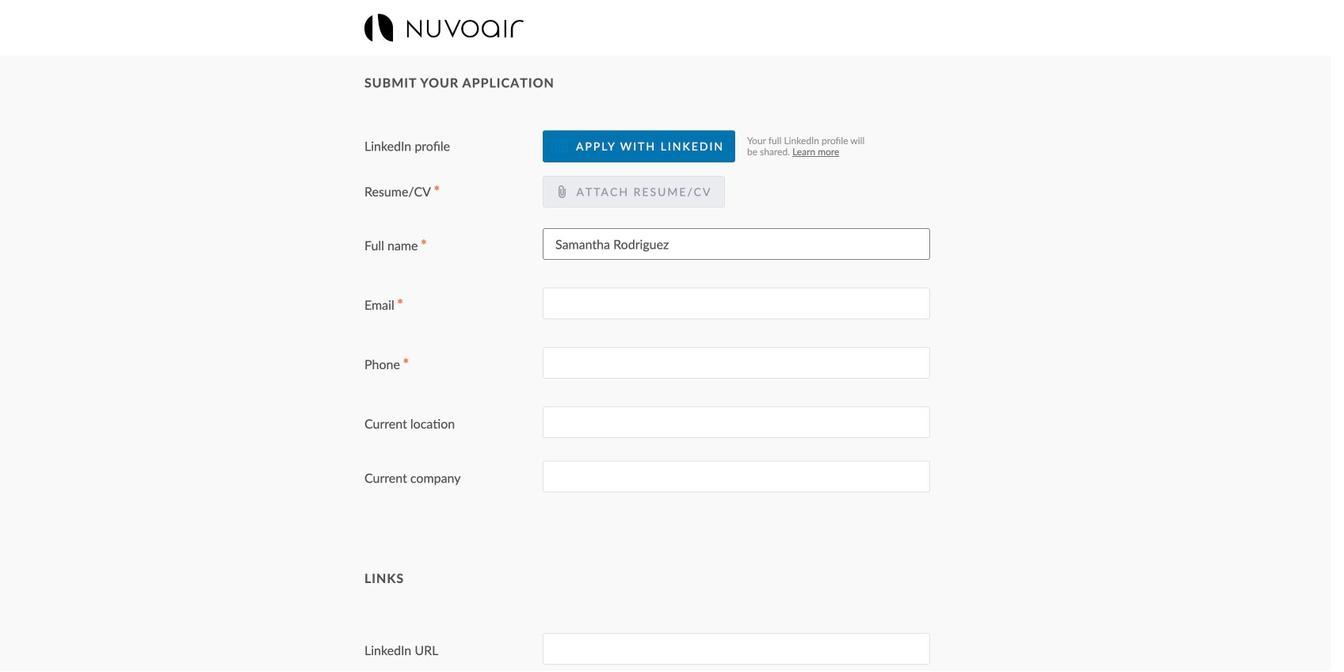 Task type: vqa. For each thing, say whether or not it's contained in the screenshot.
Hypebeast logo
no



Task type: locate. For each thing, give the bounding box(es) containing it.
nuvoair logo image
[[365, 14, 524, 42]]

paperclip image
[[555, 185, 568, 198]]

None text field
[[543, 228, 930, 260], [543, 407, 930, 438], [543, 633, 930, 665], [543, 228, 930, 260], [543, 407, 930, 438], [543, 633, 930, 665]]

None text field
[[543, 347, 930, 379], [543, 461, 930, 493], [543, 347, 930, 379], [543, 461, 930, 493]]

None email field
[[543, 288, 930, 319]]



